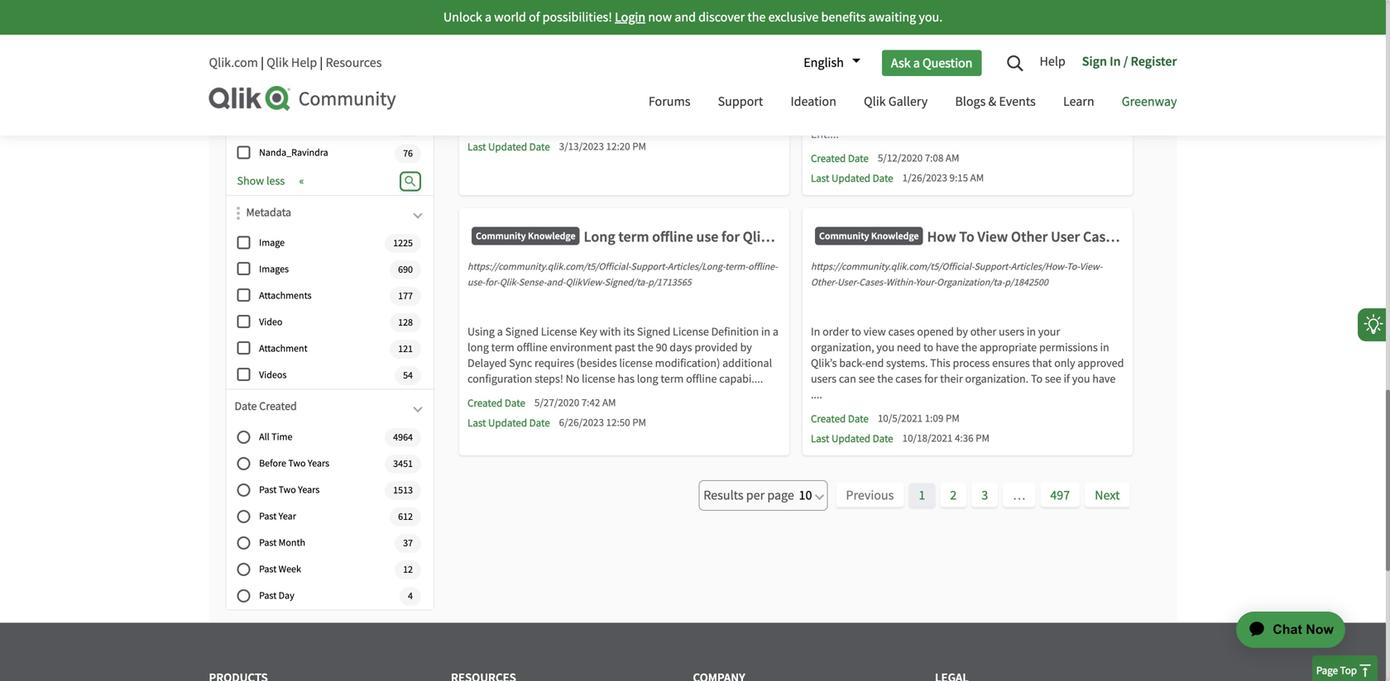Task type: vqa. For each thing, say whether or not it's contained in the screenshot.
6/26/2023 12:50 PM Last Updated Date
yes



Task type: describe. For each thing, give the bounding box(es) containing it.
past week
[[259, 563, 301, 576]]

....
[[811, 388, 822, 403]]

0 horizontal spatial of
[[529, 9, 540, 26]]

the up process
[[961, 340, 977, 355]]

0 vertical spatial offline
[[517, 340, 548, 355]]

sense inside delayed sync allows client-managed products to operate for 90 days before connectivity to qlik's license backend server (lbe) is required. delayed sync is available since april 2020. it is supported in the following products: qlik sense enterprise on....
[[667, 96, 696, 110]]

updated for 10/18/2021 4:36 pm
[[832, 432, 870, 446]]

delayed inside the using a signed license key with its signed license definition in a long term offline environment past the 90 days provided by delayed sync requires (besides license modification) additional configuration steps! no license has long term offline capabi....
[[468, 356, 507, 371]]

license inside delayed sync allows client-managed products to operate for 90 days before connectivity to qlik's license backend server (lbe) is required. delayed sync is available since april 2020. it is supported in the following products: qlik sense enterprise on....
[[629, 64, 665, 79]]

76
[[403, 147, 413, 160]]

years for past two years
[[298, 484, 320, 497]]

1 vertical spatial have
[[936, 340, 959, 355]]

to down opened
[[923, 340, 933, 355]]

to down client-
[[588, 64, 598, 79]]

time
[[272, 431, 292, 444]]

images
[[259, 263, 289, 276]]

different
[[1038, 80, 1080, 95]]

0 vertical spatial cases
[[888, 325, 915, 340]]

1 horizontal spatial help
[[1040, 53, 1066, 70]]

permissions
[[1039, 340, 1098, 355]]

last for 3/13/2023 12:20 pm
[[468, 140, 486, 154]]

the up ent....
[[811, 111, 827, 126]]

you.
[[919, 9, 943, 26]]

in up "approved"
[[1100, 340, 1109, 355]]

qlik help link
[[267, 54, 317, 71]]

april
[[664, 80, 687, 95]]

back-
[[839, 356, 865, 371]]

world
[[494, 9, 526, 26]]

a for using
[[497, 325, 503, 340]]

1 horizontal spatial and
[[878, 96, 896, 110]]

years for before two years
[[308, 458, 329, 470]]

modification)
[[655, 356, 720, 371]]

business
[[864, 64, 906, 79]]

licensing
[[899, 96, 941, 110]]

year
[[279, 510, 296, 523]]

in inside 'in order to view cases opened by other users in your organization, you need to have the appropriate permissions in qlik's back-end systems. this process ensures that only approved users can see the cases for their organization.   to see if you have ....'
[[811, 325, 820, 340]]

sync inside the using a signed license key with its signed license definition in a long term offline environment past the 90 days provided by delayed sync requires (besides license modification) additional configuration steps! no license has long term offline capabi....
[[509, 356, 532, 371]]

community link
[[209, 86, 620, 112]]

pm for 10/18/2021 4:36 pm
[[976, 432, 990, 446]]

updated for 1/26/2023 9:15 am
[[832, 172, 870, 185]]

sense up solutions
[[951, 64, 980, 79]]

date created button
[[235, 399, 425, 423]]

sense down licensing
[[925, 111, 954, 126]]

0 vertical spatial in
[[1110, 53, 1121, 70]]

community for community knowledge how to view other user cases within your organization
[[819, 229, 869, 242]]

0 vertical spatial and
[[675, 9, 696, 26]]

a for ask
[[913, 54, 920, 71]]

created inside button
[[259, 399, 297, 414]]

5/27/2020
[[534, 396, 579, 410]]

has
[[618, 372, 635, 387]]

0 vertical spatial sync
[[509, 48, 532, 63]]

1 see from the left
[[859, 372, 875, 387]]

support- for signed
[[631, 261, 668, 273]]

7:42
[[582, 396, 600, 410]]

and-
[[546, 276, 566, 289]]

cases-
[[859, 276, 886, 289]]

1 vertical spatial that
[[1046, 111, 1066, 126]]

by inside 'in order to view cases opened by other users in your organization, you need to have the appropriate permissions in qlik's back-end systems. this process ensures that only approved users can see the cases for their organization.   to see if you have ....'
[[956, 325, 968, 340]]

to up backend
[[692, 48, 702, 63]]

past month
[[259, 537, 305, 550]]

capabi....
[[719, 372, 763, 387]]

articles/long-
[[668, 261, 725, 273]]

1 vertical spatial cases
[[895, 372, 922, 387]]

a for unlock
[[485, 9, 492, 26]]

are
[[1061, 64, 1076, 79]]

last for 6/26/2023 12:50 pm
[[468, 417, 486, 430]]

sense down between
[[1090, 111, 1119, 126]]

management
[[811, 96, 875, 110]]

5/12/2020 7:08 am
[[878, 151, 959, 165]]

3/13/2023
[[559, 140, 604, 153]]

support- for other
[[974, 261, 1011, 273]]

497
[[1050, 487, 1070, 504]]

the down end
[[877, 372, 893, 387]]

4:36
[[955, 432, 974, 446]]

2 see from the left
[[1045, 372, 1061, 387]]

this
[[930, 356, 950, 371]]

to left view
[[851, 325, 861, 340]]

1 vertical spatial you
[[1072, 372, 1090, 387]]

requires
[[535, 356, 574, 371]]

created date for in order to view cases opened by other users in your organization, you need to have the appropriate permissions in qlik's back-end systems. this process ensures that only approved users can see the cases for their organization.   to see if you have ....
[[811, 412, 869, 426]]

available
[[591, 80, 635, 95]]

nanda_ravindra
[[259, 146, 328, 159]]

0 horizontal spatial is
[[581, 80, 589, 95]]

its
[[623, 325, 635, 340]]

the
[[988, 96, 1006, 110]]

5/27/2020 7:42 am
[[534, 396, 616, 410]]

128
[[398, 317, 413, 330]]

90 inside delayed sync allows client-managed products to operate for 90 days before connectivity to qlik's license backend server (lbe) is required. delayed sync is available since april 2020. it is supported in the following products: qlik sense enterprise on....
[[759, 48, 771, 63]]

1 horizontal spatial is
[[726, 80, 734, 95]]

date created
[[235, 399, 297, 414]]

use-
[[468, 276, 485, 289]]

last updated date for 6/26/2023 12:50 pm
[[468, 417, 550, 430]]

enterprise inside qlik sense business and qlik sense enterprise saas are two editions of qlik sense saas solutions that have different user management and licensing features. the differences between the two editions of qlik sense stem from the fact that qlik sense ent....
[[982, 64, 1032, 79]]

with
[[600, 325, 621, 340]]

qlik inside 'link'
[[864, 93, 886, 110]]

pm for 3/13/2023 12:20 pm
[[632, 140, 646, 153]]

page top button
[[1312, 656, 1378, 682]]

metadata button
[[246, 204, 425, 229]]

0 vertical spatial editions
[[811, 80, 850, 95]]

121
[[398, 343, 413, 356]]

0 horizontal spatial term
[[491, 340, 514, 355]]

4
[[408, 591, 413, 603]]

ideation button
[[778, 79, 849, 127]]

12:50
[[606, 416, 630, 430]]

qlik's
[[600, 64, 627, 79]]

learn button
[[1051, 79, 1107, 127]]

english button
[[795, 49, 860, 77]]

enterprise inside delayed sync allows client-managed products to operate for 90 days before connectivity to qlik's license backend server (lbe) is required. delayed sync is available since april 2020. it is supported in the following products: qlik sense enterprise on....
[[698, 96, 748, 110]]

am for 5/12/2020 7:08 am
[[946, 151, 959, 165]]

0 vertical spatial created date
[[811, 152, 869, 165]]

&
[[988, 93, 996, 110]]

unlock a world of possibilities! login now and discover the exclusive benefits awaiting you.
[[443, 9, 943, 26]]

https://community.qlik.com/t5/official-support-articles/long-term-offline- use-for-qlik-sense-and-qlikview-signed/ta-p/1713565
[[468, 261, 778, 289]]

community for community
[[298, 86, 396, 112]]

sense down business
[[886, 80, 915, 95]]

past for past month
[[259, 537, 277, 550]]

1 vertical spatial saas
[[917, 80, 941, 95]]

12
[[403, 564, 413, 577]]

to-
[[1067, 261, 1080, 273]]

6/26/2023
[[559, 416, 604, 430]]

qlik gallery
[[864, 93, 928, 110]]

1 | from the left
[[261, 54, 264, 71]]

10
[[799, 487, 812, 504]]

show
[[237, 174, 264, 188]]

view
[[977, 228, 1008, 246]]

knowledge for community knowledge how to view other user cases within your organization
[[871, 229, 919, 242]]

2 horizontal spatial of
[[891, 111, 901, 126]]

«
[[299, 174, 304, 188]]

results
[[704, 487, 744, 504]]

forums button
[[636, 79, 703, 127]]

for-
[[485, 276, 500, 289]]

1 horizontal spatial of
[[852, 80, 862, 95]]

english
[[804, 54, 844, 71]]

delayed sync allows client-managed products to operate for 90 days before connectivity to qlik's license backend server (lbe) is required. delayed sync is available since april 2020. it is supported in the following products: qlik sense enterprise on....
[[468, 48, 781, 110]]

the inside the using a signed license key with its signed license definition in a long term offline environment past the 90 days provided by delayed sync requires (besides license modification) additional configuration steps! no license has long term offline capabi....
[[638, 340, 654, 355]]

ask
[[891, 54, 911, 71]]

qlik inside delayed sync allows client-managed products to operate for 90 days before connectivity to qlik's license backend server (lbe) is required. delayed sync is available since april 2020. it is supported in the following products: qlik sense enterprise on....
[[645, 96, 665, 110]]

less
[[266, 174, 285, 188]]

7:08
[[925, 151, 944, 165]]

created for 10/5/2021 1:09 pm
[[811, 412, 846, 426]]

resources
[[326, 54, 382, 71]]

0 horizontal spatial to
[[959, 228, 974, 246]]

two for before
[[288, 458, 306, 470]]

blogs & events button
[[943, 79, 1048, 127]]

the right discover
[[747, 9, 766, 26]]

tonikautto
[[259, 94, 305, 106]]

sign in / register link
[[1074, 47, 1177, 79]]

configuration
[[468, 372, 532, 387]]

it
[[717, 80, 724, 95]]

on....
[[750, 96, 774, 110]]

0 vertical spatial that
[[990, 80, 1010, 95]]

(besides
[[577, 356, 617, 371]]

1 vertical spatial long
[[637, 372, 658, 387]]

1 vertical spatial editions
[[850, 111, 889, 126]]

last for 10/18/2021 4:36 pm
[[811, 432, 829, 446]]

updated for 6/26/2023 12:50 pm
[[488, 417, 527, 430]]

1
[[919, 487, 925, 504]]

am for 1/26/2023 9:15 am
[[970, 171, 984, 185]]

pm for 10/5/2021 1:09 pm
[[946, 412, 960, 426]]



Task type: locate. For each thing, give the bounding box(es) containing it.
0 horizontal spatial offline
[[517, 340, 548, 355]]

1 horizontal spatial in
[[1110, 53, 1121, 70]]

1 support- from the left
[[631, 261, 668, 273]]

1 vertical spatial license
[[582, 372, 615, 387]]

a left world
[[485, 9, 492, 26]]

two up user
[[1078, 64, 1097, 79]]

question
[[923, 54, 973, 71]]

term down using
[[491, 340, 514, 355]]

0 vertical spatial 90
[[759, 48, 771, 63]]

1 vertical spatial days
[[670, 340, 692, 355]]

forums
[[649, 93, 690, 110]]

term-
[[725, 261, 748, 273]]

two
[[288, 458, 306, 470], [279, 484, 296, 497]]

by left other
[[956, 325, 968, 340]]

past for past year
[[259, 510, 277, 523]]

the left following on the left of the page
[[532, 96, 547, 110]]

0 vertical spatial for
[[744, 48, 757, 63]]

environment
[[550, 340, 612, 355]]

https://community.qlik.com/t5/official-
[[468, 261, 631, 273], [811, 261, 974, 273]]

community for community knowledge
[[476, 229, 526, 242]]

have inside qlik sense business and qlik sense enterprise saas are two editions of qlik sense saas solutions that have different user management and licensing features. the differences between the two editions of qlik sense stem from the fact that qlik sense ent....
[[1012, 80, 1036, 95]]

solutions
[[943, 80, 988, 95]]

ent....
[[811, 127, 839, 142]]

5 past from the top
[[259, 590, 277, 603]]

now
[[648, 9, 672, 26]]

0 horizontal spatial help
[[291, 54, 317, 71]]

and up 'gallery'
[[908, 64, 927, 79]]

pm right 4:36
[[976, 432, 990, 446]]

in right definition
[[761, 325, 770, 340]]

see left if
[[1045, 372, 1061, 387]]

a right definition
[[773, 325, 779, 340]]

past two years
[[259, 484, 320, 497]]

support- inside https://community.qlik.com/t5/official-support-articles/long-term-offline- use-for-qlik-sense-and-qlikview-signed/ta-p/1713565
[[631, 261, 668, 273]]

is right it
[[726, 80, 734, 95]]

connectivity
[[526, 64, 585, 79]]

the down events in the right top of the page
[[1008, 111, 1024, 126]]

past
[[259, 484, 277, 497], [259, 510, 277, 523], [259, 537, 277, 550], [259, 563, 277, 576], [259, 590, 277, 603]]

saas up different
[[1034, 64, 1058, 79]]

1 vertical spatial in
[[811, 325, 820, 340]]

sense down april
[[667, 96, 696, 110]]

allows
[[535, 48, 566, 63]]

and down business
[[878, 96, 896, 110]]

created down ent....
[[811, 152, 846, 165]]

497 button
[[1040, 484, 1080, 508]]

1 vertical spatial created date
[[468, 397, 525, 410]]

results per page 10
[[704, 487, 812, 504]]

by
[[956, 325, 968, 340], [740, 340, 752, 355]]

provided
[[694, 340, 738, 355]]

is up following on the left of the page
[[581, 80, 589, 95]]

to
[[692, 48, 702, 63], [588, 64, 598, 79], [851, 325, 861, 340], [923, 340, 933, 355]]

0 horizontal spatial signed
[[505, 325, 539, 340]]

0 vertical spatial delayed
[[468, 48, 507, 63]]

| right the qlik help link
[[320, 54, 323, 71]]

1 vertical spatial enterprise
[[698, 96, 748, 110]]

1 vertical spatial delayed
[[514, 80, 553, 95]]

sync up "before"
[[509, 48, 532, 63]]

0 horizontal spatial by
[[740, 340, 752, 355]]

page top
[[1316, 664, 1357, 678]]

am right 9:15
[[970, 171, 984, 185]]

next
[[1095, 487, 1120, 504]]

in left your
[[1027, 325, 1036, 340]]

1225
[[393, 237, 413, 250]]

the inside delayed sync allows client-managed products to operate for 90 days before connectivity to qlik's license backend server (lbe) is required. delayed sync is available since april 2020. it is supported in the following products: qlik sense enterprise on....
[[532, 96, 547, 110]]

videos
[[259, 369, 287, 382]]

0 vertical spatial long
[[468, 340, 489, 355]]

1 horizontal spatial for
[[924, 372, 938, 387]]

2 vertical spatial delayed
[[468, 356, 507, 371]]

last updated date down supported
[[468, 140, 550, 154]]

updated for 3/13/2023 12:20 pm
[[488, 140, 527, 154]]

community inside community knowledge how to view other user cases within your organization
[[819, 229, 869, 242]]

created date down ent....
[[811, 152, 869, 165]]

long down using
[[468, 340, 489, 355]]

2 horizontal spatial is
[[773, 64, 781, 79]]

https://community.qlik.com/t5/official-support-articles/how-to-view- other-user-cases-within-your-organization/ta-p/1842500
[[811, 261, 1102, 289]]

0 horizontal spatial saas
[[917, 80, 941, 95]]

term down modification)
[[661, 372, 684, 387]]

metadata
[[246, 205, 291, 220]]

knowledge inside community knowledge how to view other user cases within your organization
[[871, 229, 919, 242]]

to left if
[[1031, 372, 1043, 387]]

pm for 6/26/2023 12:50 pm
[[632, 416, 646, 430]]

application
[[1206, 592, 1365, 669]]

1 horizontal spatial signed
[[637, 325, 670, 340]]

last down .... at the bottom of page
[[811, 432, 829, 446]]

last updated date down "10/5/2021"
[[811, 432, 893, 446]]

created for 5/27/2020 7:42 am
[[468, 397, 503, 410]]

help up tonikautto on the left of page
[[291, 54, 317, 71]]

a right using
[[497, 325, 503, 340]]

your
[[1038, 325, 1060, 340]]

days up modification)
[[670, 340, 692, 355]]

https://community.qlik.com/t5/official- up and-
[[468, 261, 631, 273]]

90 inside the using a signed license key with its signed license definition in a long term offline environment past the 90 days provided by delayed sync requires (besides license modification) additional configuration steps! no license has long term offline capabi....
[[656, 340, 667, 355]]

for inside delayed sync allows client-managed products to operate for 90 days before connectivity to qlik's license backend server (lbe) is required. delayed sync is available since april 2020. it is supported in the following products: qlik sense enterprise on....
[[744, 48, 757, 63]]

0 horizontal spatial users
[[811, 372, 837, 387]]

updated down configuration
[[488, 417, 527, 430]]

2 vertical spatial of
[[891, 111, 901, 126]]

0 horizontal spatial for
[[744, 48, 757, 63]]

1 horizontal spatial |
[[320, 54, 323, 71]]

user-
[[837, 276, 859, 289]]

0 horizontal spatial days
[[468, 64, 490, 79]]

0 vertical spatial years
[[308, 458, 329, 470]]

support- up "p/1713565"
[[631, 261, 668, 273]]

blogs
[[955, 93, 986, 110]]

2 https://community.qlik.com/t5/official- from the left
[[811, 261, 974, 273]]

1 vertical spatial of
[[852, 80, 862, 95]]

pm right 12:50
[[632, 416, 646, 430]]

saas
[[1034, 64, 1058, 79], [917, 80, 941, 95]]

all time
[[259, 431, 292, 444]]

sign
[[1082, 53, 1107, 70]]

knowledge for community knowledge
[[528, 229, 576, 242]]

1 vertical spatial two
[[829, 111, 848, 126]]

that inside 'in order to view cases opened by other users in your organization, you need to have the appropriate permissions in qlik's back-end systems. this process ensures that only approved users can see the cases for their organization.   to see if you have ....'
[[1032, 356, 1052, 371]]

0 horizontal spatial license
[[582, 372, 615, 387]]

past for past two years
[[259, 484, 277, 497]]

https://community.qlik.com/t5/official- for view
[[811, 261, 974, 273]]

the right the past
[[638, 340, 654, 355]]

1 vertical spatial years
[[298, 484, 320, 497]]

1 vertical spatial users
[[811, 372, 837, 387]]

that up 'the'
[[990, 80, 1010, 95]]

required.
[[468, 80, 512, 95]]

1 past from the top
[[259, 484, 277, 497]]

0 vertical spatial two
[[1078, 64, 1097, 79]]

past for past day
[[259, 590, 277, 603]]

1 horizontal spatial saas
[[1034, 64, 1058, 79]]

https://community.qlik.com/t5/official- inside https://community.qlik.com/t5/official-support-articles/long-term-offline- use-for-qlik-sense-and-qlikview-signed/ta-p/1713565
[[468, 261, 631, 273]]

0 horizontal spatial license
[[541, 325, 577, 340]]

signed right its
[[637, 325, 670, 340]]

navigation
[[836, 484, 1136, 508]]

2 horizontal spatial am
[[970, 171, 984, 185]]

1 horizontal spatial by
[[956, 325, 968, 340]]

p/1842500
[[1005, 276, 1048, 289]]

2 vertical spatial sync
[[509, 356, 532, 371]]

sign in / register
[[1082, 53, 1177, 70]]

last down configuration
[[468, 417, 486, 430]]

signed right using
[[505, 325, 539, 340]]

support- up organization/ta- on the right top
[[974, 261, 1011, 273]]

by up additional
[[740, 340, 752, 355]]

0 vertical spatial saas
[[1034, 64, 1058, 79]]

days inside delayed sync allows client-managed products to operate for 90 days before connectivity to qlik's license backend server (lbe) is required. delayed sync is available since april 2020. it is supported in the following products: qlik sense enterprise on....
[[468, 64, 490, 79]]

a inside ask a question link
[[913, 54, 920, 71]]

using a signed license key with its signed license definition in a long term offline environment past the 90 days provided by delayed sync requires (besides license modification) additional configuration steps! no license has long term offline capabi....
[[468, 325, 779, 387]]

managed
[[598, 48, 644, 63]]

community up user-
[[819, 229, 869, 242]]

that right fact
[[1046, 111, 1066, 126]]

license down (besides
[[582, 372, 615, 387]]

benefits
[[821, 9, 866, 26]]

how
[[927, 228, 956, 246]]

delayed
[[468, 48, 507, 63], [514, 80, 553, 95], [468, 356, 507, 371]]

to inside 'in order to view cases opened by other users in your organization, you need to have the appropriate permissions in qlik's back-end systems. this process ensures that only approved users can see the cases for their organization.   to see if you have ....'
[[1031, 372, 1043, 387]]

of down qlik gallery
[[891, 111, 901, 126]]

last updated date for 3/13/2023 12:20 pm
[[468, 140, 550, 154]]

1 horizontal spatial have
[[1012, 80, 1036, 95]]

following
[[550, 96, 595, 110]]

within-
[[886, 276, 915, 289]]

is right (lbe)
[[773, 64, 781, 79]]

next button
[[1085, 484, 1130, 508]]

knowledge up and-
[[528, 229, 576, 242]]

in inside delayed sync allows client-managed products to operate for 90 days before connectivity to qlik's license backend server (lbe) is required. delayed sync is available since april 2020. it is supported in the following products: qlik sense enterprise on....
[[520, 96, 529, 110]]

sort filter image
[[237, 207, 240, 220]]

qlik sense business and qlik sense enterprise saas are two editions of qlik sense saas solutions that have different user management and licensing features. the differences between the two editions of qlik sense stem from the fact that qlik sense ent....
[[811, 64, 1119, 142]]

created for 5/12/2020 7:08 am
[[811, 152, 846, 165]]

0 vertical spatial you
[[877, 340, 895, 355]]

two for past
[[279, 484, 296, 497]]

2 horizontal spatial license
[[673, 325, 709, 340]]

1 vertical spatial two
[[279, 484, 296, 497]]

90 up modification)
[[656, 340, 667, 355]]

last for 1/26/2023 9:15 am
[[811, 172, 829, 185]]

sync up configuration
[[509, 356, 532, 371]]

1 vertical spatial 90
[[656, 340, 667, 355]]

page
[[767, 487, 794, 504]]

2 horizontal spatial have
[[1092, 372, 1116, 387]]

1 horizontal spatial support-
[[974, 261, 1011, 273]]

https://community.qlik.com/t5/official- inside https://community.qlik.com/t5/official-support-articles/how-to-view- other-user-cases-within-your-organization/ta-p/1842500
[[811, 261, 974, 273]]

community knowledge how to view other user cases within your organization
[[819, 228, 1282, 246]]

last updated date down configuration
[[468, 417, 550, 430]]

past left day
[[259, 590, 277, 603]]

in inside the using a signed license key with its signed license definition in a long term offline environment past the 90 days provided by delayed sync requires (besides license modification) additional configuration steps! no license has long term offline capabi....
[[761, 325, 770, 340]]

cases down systems.
[[895, 372, 922, 387]]

ask a question
[[891, 54, 973, 71]]

1 vertical spatial for
[[924, 372, 938, 387]]

process
[[953, 356, 990, 371]]

last updated date for 1/26/2023 9:15 am
[[811, 172, 893, 185]]

top
[[1340, 664, 1357, 678]]

discover
[[699, 9, 745, 26]]

0 horizontal spatial have
[[936, 340, 959, 355]]

operate
[[704, 48, 741, 63]]

have down "approved"
[[1092, 372, 1116, 387]]

support
[[718, 93, 763, 110]]

by inside the using a signed license key with its signed license definition in a long term offline environment past the 90 days provided by delayed sync requires (besides license modification) additional configuration steps! no license has long term offline capabi....
[[740, 340, 752, 355]]

qlik image
[[209, 86, 292, 111]]

qlik.com link
[[209, 54, 258, 71]]

systems.
[[886, 356, 928, 371]]

years up past two years
[[308, 458, 329, 470]]

2 | from the left
[[320, 54, 323, 71]]

menu bar
[[636, 79, 1189, 127]]

1:09
[[925, 412, 944, 426]]

2 vertical spatial have
[[1092, 372, 1116, 387]]

2 past from the top
[[259, 510, 277, 523]]

for up (lbe)
[[744, 48, 757, 63]]

help up different
[[1040, 53, 1066, 70]]

1 vertical spatial to
[[1031, 372, 1043, 387]]

learn
[[1063, 93, 1094, 110]]

show less
[[237, 174, 285, 188]]

1 horizontal spatial license
[[619, 356, 653, 371]]

of up management
[[852, 80, 862, 95]]

that
[[990, 80, 1010, 95], [1046, 111, 1066, 126], [1032, 356, 1052, 371]]

4 past from the top
[[259, 563, 277, 576]]

offline down modification)
[[686, 372, 717, 387]]

two down management
[[829, 111, 848, 126]]

0 horizontal spatial in
[[811, 325, 820, 340]]

end
[[865, 356, 884, 371]]

license up has at the left bottom
[[619, 356, 653, 371]]

updated down ent....
[[832, 172, 870, 185]]

sense-
[[519, 276, 547, 289]]

0 horizontal spatial |
[[261, 54, 264, 71]]

3 past from the top
[[259, 537, 277, 550]]

2 vertical spatial am
[[602, 396, 616, 410]]

0 vertical spatial by
[[956, 325, 968, 340]]

2 support- from the left
[[974, 261, 1011, 273]]

your
[[1167, 228, 1196, 246]]

fact
[[1026, 111, 1044, 126]]

qlik's
[[811, 356, 837, 371]]

offline up requires
[[517, 340, 548, 355]]

saas up licensing
[[917, 80, 941, 95]]

navigation containing 1
[[836, 484, 1136, 508]]

last updated date for 10/18/2021 4:36 pm
[[811, 432, 893, 446]]

last updated date
[[468, 140, 550, 154], [811, 172, 893, 185], [468, 417, 550, 430], [811, 432, 893, 446]]

created up all time
[[259, 399, 297, 414]]

cases up need
[[888, 325, 915, 340]]

additional
[[722, 356, 772, 371]]

differences
[[1009, 96, 1062, 110]]

612
[[398, 511, 413, 524]]

in right supported
[[520, 96, 529, 110]]

0 horizontal spatial knowledge
[[528, 229, 576, 242]]

https://community.qlik.com/t5/official- for license
[[468, 261, 631, 273]]

features.
[[944, 96, 986, 110]]

qlik-
[[500, 276, 519, 289]]

from
[[982, 111, 1005, 126]]

community down resources
[[298, 86, 396, 112]]

0 vertical spatial enterprise
[[982, 64, 1032, 79]]

0 vertical spatial to
[[959, 228, 974, 246]]

1 vertical spatial am
[[970, 171, 984, 185]]

past
[[615, 340, 635, 355]]

ideation
[[791, 93, 836, 110]]

1 horizontal spatial https://community.qlik.com/t5/official-
[[811, 261, 974, 273]]

long right has at the left bottom
[[637, 372, 658, 387]]

menu bar containing forums
[[636, 79, 1189, 127]]

in left order
[[811, 325, 820, 340]]

days up required.
[[468, 64, 490, 79]]

enterprise up events in the right top of the page
[[982, 64, 1032, 79]]

in order to view cases opened by other users in your organization, you need to have the appropriate permissions in qlik's back-end systems. this process ensures that only approved users can see the cases for their organization.   to see if you have ....
[[811, 325, 1124, 403]]

1 horizontal spatial offline
[[686, 372, 717, 387]]

days inside the using a signed license key with its signed license definition in a long term offline environment past the 90 days provided by delayed sync requires (besides license modification) additional configuration steps! no license has long term offline capabi....
[[670, 340, 692, 355]]

12:20
[[606, 140, 630, 153]]

1 horizontal spatial days
[[670, 340, 692, 355]]

0 vertical spatial license
[[619, 356, 653, 371]]

delayed down connectivity
[[514, 80, 553, 95]]

editions down management
[[850, 111, 889, 126]]

organization,
[[811, 340, 874, 355]]

created date for using a signed license key with its signed license definition in a long term offline environment past the 90 days provided by delayed sync requires (besides license modification) additional configuration steps! no license has long term offline capabi....
[[468, 397, 525, 410]]

1 horizontal spatial long
[[637, 372, 658, 387]]

2 knowledge from the left
[[871, 229, 919, 242]]

knowledge left how
[[871, 229, 919, 242]]

blogs & events
[[955, 93, 1036, 110]]

past down before
[[259, 484, 277, 497]]

editions up management
[[811, 80, 850, 95]]

1 vertical spatial offline
[[686, 372, 717, 387]]

two up year
[[279, 484, 296, 497]]

10/5/2021
[[878, 412, 923, 426]]

0 horizontal spatial you
[[877, 340, 895, 355]]

date inside date created button
[[235, 399, 257, 414]]

you right if
[[1072, 372, 1090, 387]]

1 https://community.qlik.com/t5/official- from the left
[[468, 261, 631, 273]]

users down qlik's
[[811, 372, 837, 387]]

2 signed from the left
[[637, 325, 670, 340]]

0 horizontal spatial enterprise
[[698, 96, 748, 110]]

offline
[[517, 340, 548, 355], [686, 372, 717, 387]]

1 vertical spatial term
[[661, 372, 684, 387]]

sync up following on the left of the page
[[555, 80, 579, 95]]

created date down .... at the bottom of page
[[811, 412, 869, 426]]

opened
[[917, 325, 954, 340]]

community up qlik-
[[476, 229, 526, 242]]

1 signed from the left
[[505, 325, 539, 340]]

am for 5/27/2020 7:42 am
[[602, 396, 616, 410]]

help
[[1040, 53, 1066, 70], [291, 54, 317, 71]]

support- inside https://community.qlik.com/t5/official-support-articles/how-to-view- other-user-cases-within-your-organization/ta-p/1842500
[[974, 261, 1011, 273]]

gallery
[[888, 93, 928, 110]]

1 horizontal spatial two
[[1078, 64, 1097, 79]]

for inside 'in order to view cases opened by other users in your organization, you need to have the appropriate permissions in qlik's back-end systems. this process ensures that only approved users can see the cases for their organization.   to see if you have ....'
[[924, 372, 938, 387]]

1 horizontal spatial enterprise
[[982, 64, 1032, 79]]

order
[[823, 325, 849, 340]]

to
[[959, 228, 974, 246], [1031, 372, 1043, 387]]

and right now
[[675, 9, 696, 26]]

before
[[259, 458, 286, 470]]

supported
[[468, 96, 518, 110]]

1 horizontal spatial community
[[476, 229, 526, 242]]

0 horizontal spatial 90
[[656, 340, 667, 355]]

past for past week
[[259, 563, 277, 576]]

your-
[[915, 276, 937, 289]]

6/26/2023 12:50 pm
[[559, 416, 646, 430]]

0 horizontal spatial am
[[602, 396, 616, 410]]

two right before
[[288, 458, 306, 470]]

sense up management
[[832, 64, 861, 79]]

client-
[[568, 48, 598, 63]]

license up provided
[[673, 325, 709, 340]]

group
[[226, 425, 434, 610]]

1 vertical spatial by
[[740, 340, 752, 355]]

login
[[615, 9, 645, 26]]

10/18/2021
[[902, 432, 953, 446]]

created date down configuration
[[468, 397, 525, 410]]

am right 7:42
[[602, 396, 616, 410]]

created down .... at the bottom of page
[[811, 412, 846, 426]]

0 horizontal spatial long
[[468, 340, 489, 355]]

1 knowledge from the left
[[528, 229, 576, 242]]

2 horizontal spatial and
[[908, 64, 927, 79]]

1 horizontal spatial to
[[1031, 372, 1043, 387]]

2 horizontal spatial community
[[819, 229, 869, 242]]

0 vertical spatial have
[[1012, 80, 1036, 95]]

1 horizontal spatial users
[[999, 325, 1024, 340]]

last down supported
[[468, 140, 486, 154]]

1 vertical spatial sync
[[555, 80, 579, 95]]

group containing all time
[[226, 425, 434, 610]]



